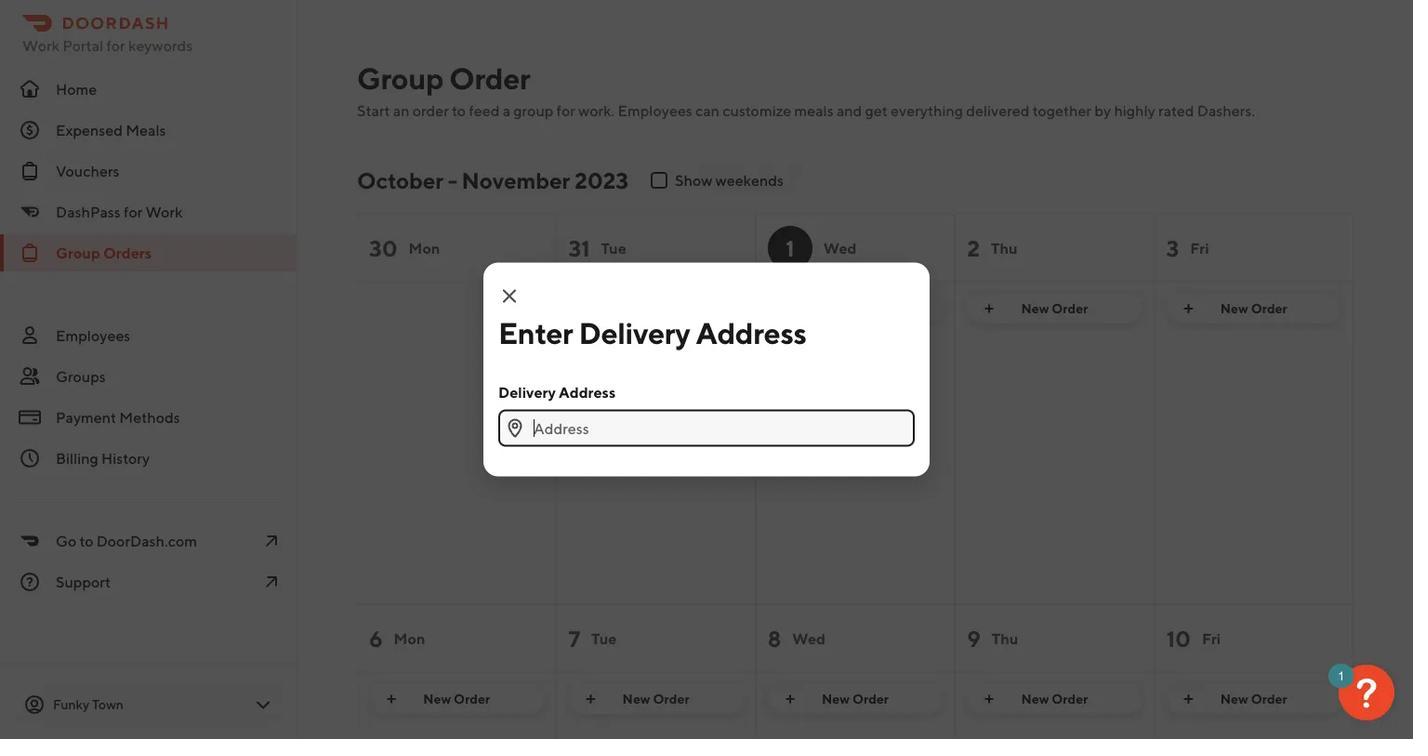 Task type: locate. For each thing, give the bounding box(es) containing it.
0 horizontal spatial employees
[[56, 327, 130, 344]]

new order for 9
[[1021, 691, 1088, 707]]

0 horizontal spatial group
[[56, 244, 100, 262]]

feed
[[469, 102, 500, 119]]

thu
[[991, 239, 1018, 257], [992, 630, 1018, 647]]

rated
[[1158, 102, 1194, 119]]

for up the orders
[[124, 203, 142, 221]]

get
[[865, 102, 888, 119]]

employees
[[618, 102, 692, 119], [56, 327, 130, 344]]

new order button for 6
[[369, 684, 544, 714]]

for
[[106, 37, 125, 54], [556, 102, 575, 119], [124, 203, 142, 221]]

order for 9
[[1052, 691, 1088, 707]]

fri
[[1190, 239, 1209, 257], [1202, 630, 1221, 647]]

everything
[[891, 102, 963, 119]]

0 vertical spatial wed
[[823, 239, 857, 257]]

wed
[[823, 239, 857, 257], [792, 630, 825, 647]]

order for 7
[[653, 691, 689, 707]]

to
[[452, 102, 466, 119], [79, 532, 93, 550]]

30
[[369, 235, 397, 261]]

1 horizontal spatial to
[[452, 102, 466, 119]]

dashpass for work link
[[0, 193, 297, 231]]

0 vertical spatial mon
[[409, 239, 440, 257]]

new for 9
[[1021, 691, 1049, 707]]

1 vertical spatial for
[[556, 102, 575, 119]]

1 inside 1 dropdown button
[[1338, 669, 1345, 683]]

new order button
[[967, 294, 1142, 324], [1166, 294, 1341, 324], [369, 684, 544, 714], [568, 684, 743, 714], [768, 684, 943, 714], [967, 684, 1142, 714], [1166, 684, 1341, 714]]

dashers.
[[1197, 102, 1255, 119]]

payment
[[56, 409, 116, 426]]

1 horizontal spatial employees
[[618, 102, 692, 119]]

mon for 30
[[409, 239, 440, 257]]

employees up groups
[[56, 327, 130, 344]]

mon
[[409, 239, 440, 257], [394, 630, 425, 647]]

for right portal on the top left
[[106, 37, 125, 54]]

close enter delivery address image
[[498, 285, 521, 307]]

1 vertical spatial thu
[[992, 630, 1018, 647]]

order for 6
[[454, 691, 490, 707]]

group
[[357, 60, 444, 95], [56, 244, 100, 262]]

show weekends
[[675, 172, 784, 189]]

1 vertical spatial address
[[559, 383, 616, 401]]

new for 6
[[423, 691, 451, 707]]

vouchers link
[[0, 152, 297, 190]]

support
[[56, 573, 111, 591]]

thu right 9 at the bottom of the page
[[992, 630, 1018, 647]]

fri right 10
[[1202, 630, 1221, 647]]

2
[[967, 235, 980, 261]]

new
[[1021, 301, 1049, 316], [1220, 301, 1248, 316], [423, 691, 451, 707], [622, 691, 650, 707], [822, 691, 850, 707], [1021, 691, 1049, 707], [1220, 691, 1248, 707]]

1 button
[[1328, 664, 1394, 720]]

0 vertical spatial work
[[22, 37, 59, 54]]

mon right 6
[[394, 630, 425, 647]]

by
[[1094, 102, 1111, 119]]

wed for 1
[[823, 239, 857, 257]]

expensed
[[56, 121, 123, 139]]

1 horizontal spatial address
[[696, 316, 807, 350]]

address
[[696, 316, 807, 350], [559, 383, 616, 401]]

0 horizontal spatial 1
[[786, 235, 794, 261]]

meals
[[794, 102, 834, 119]]

0 vertical spatial to
[[452, 102, 466, 119]]

group inside group order start an order to feed a group for work. employees can customize meals and get everything delivered together by highly rated dashers.
[[357, 60, 444, 95]]

thu for 9
[[992, 630, 1018, 647]]

tue right 31
[[601, 239, 626, 257]]

to right the go
[[79, 532, 93, 550]]

0 vertical spatial group
[[357, 60, 444, 95]]

home
[[56, 80, 97, 98]]

group up an on the left of the page
[[357, 60, 444, 95]]

billing
[[56, 449, 98, 467]]

fri for 10
[[1202, 630, 1221, 647]]

new for 10
[[1220, 691, 1248, 707]]

new for 7
[[622, 691, 650, 707]]

work portal for keywords
[[22, 37, 193, 54]]

0 horizontal spatial delivery
[[498, 383, 556, 401]]

history
[[101, 449, 150, 467]]

work up group orders link
[[145, 203, 183, 221]]

tue
[[601, 239, 626, 257], [591, 630, 617, 647]]

1 vertical spatial to
[[79, 532, 93, 550]]

delivery
[[579, 316, 690, 350], [498, 383, 556, 401]]

can
[[695, 102, 720, 119]]

together
[[1033, 102, 1091, 119]]

go to doordash.com
[[56, 532, 197, 550]]

group down "dashpass"
[[56, 244, 100, 262]]

thu right 2
[[991, 239, 1018, 257]]

new order button for 2
[[967, 294, 1142, 324]]

work left portal on the top left
[[22, 37, 59, 54]]

new order button for 7
[[568, 684, 743, 714]]

fri right the 3
[[1190, 239, 1209, 257]]

to left feed
[[452, 102, 466, 119]]

employees link
[[0, 317, 297, 354]]

1 horizontal spatial 1
[[1338, 669, 1345, 683]]

employees left can
[[618, 102, 692, 119]]

vouchers
[[56, 162, 119, 180]]

0 vertical spatial fri
[[1190, 239, 1209, 257]]

1 vertical spatial work
[[145, 203, 183, 221]]

0 horizontal spatial work
[[22, 37, 59, 54]]

groups link
[[0, 358, 297, 395]]

fri for 3
[[1190, 239, 1209, 257]]

thu for 2
[[991, 239, 1018, 257]]

0 vertical spatial employees
[[618, 102, 692, 119]]

employees inside group order start an order to feed a group for work. employees can customize meals and get everything delivered together by highly rated dashers.
[[618, 102, 692, 119]]

1
[[786, 235, 794, 261], [1338, 669, 1345, 683]]

1 vertical spatial mon
[[394, 630, 425, 647]]

order
[[449, 60, 530, 95], [1052, 301, 1088, 316], [1251, 301, 1287, 316], [454, 691, 490, 707], [653, 691, 689, 707], [852, 691, 889, 707], [1052, 691, 1088, 707], [1251, 691, 1287, 707]]

0 vertical spatial thu
[[991, 239, 1018, 257]]

order for 3
[[1251, 301, 1287, 316]]

enter delivery address
[[498, 316, 807, 350]]

new order
[[1021, 301, 1088, 316], [1220, 301, 1287, 316], [423, 691, 490, 707], [622, 691, 689, 707], [822, 691, 889, 707], [1021, 691, 1088, 707], [1220, 691, 1287, 707]]

for left work.
[[556, 102, 575, 119]]

1 horizontal spatial delivery
[[579, 316, 690, 350]]

methods
[[119, 409, 180, 426]]

new order button for 9
[[967, 684, 1142, 714]]

payment methods link
[[0, 399, 297, 436]]

meals
[[126, 121, 166, 139]]

0 vertical spatial tue
[[601, 239, 626, 257]]

new order for 2
[[1021, 301, 1088, 316]]

go to doordash.com link
[[0, 522, 297, 560]]

1 vertical spatial group
[[56, 244, 100, 262]]

1 vertical spatial employees
[[56, 327, 130, 344]]

dashpass
[[56, 203, 121, 221]]

1 vertical spatial 1
[[1338, 669, 1345, 683]]

2023
[[574, 167, 628, 193]]

work
[[22, 37, 59, 54], [145, 203, 183, 221]]

dashpass for work
[[56, 203, 183, 221]]

1 vertical spatial tue
[[591, 630, 617, 647]]

delivered
[[966, 102, 1030, 119]]

customize
[[722, 102, 791, 119]]

tue for 7
[[591, 630, 617, 647]]

tue right 7
[[591, 630, 617, 647]]

1 vertical spatial wed
[[792, 630, 825, 647]]

mon right 30
[[409, 239, 440, 257]]

1 vertical spatial fri
[[1202, 630, 1221, 647]]

1 horizontal spatial group
[[357, 60, 444, 95]]

8
[[768, 625, 781, 652]]

groups
[[56, 368, 106, 385]]

1 horizontal spatial work
[[145, 203, 183, 221]]



Task type: describe. For each thing, give the bounding box(es) containing it.
work.
[[578, 102, 615, 119]]

order inside group order start an order to feed a group for work. employees can customize meals and get everything delivered together by highly rated dashers.
[[449, 60, 530, 95]]

weekends
[[715, 172, 784, 189]]

to inside group order start an order to feed a group for work. employees can customize meals and get everything delivered together by highly rated dashers.
[[452, 102, 466, 119]]

new order button for 10
[[1166, 684, 1341, 714]]

billing history
[[56, 449, 150, 467]]

doordash.com
[[96, 532, 197, 550]]

new order for 7
[[622, 691, 689, 707]]

new order button for 8
[[768, 684, 943, 714]]

0 vertical spatial 1
[[786, 235, 794, 261]]

a
[[503, 102, 510, 119]]

new order button for 3
[[1166, 294, 1341, 324]]

0 horizontal spatial to
[[79, 532, 93, 550]]

1 vertical spatial delivery
[[498, 383, 556, 401]]

7
[[568, 625, 580, 652]]

new order for 6
[[423, 691, 490, 707]]

group
[[513, 102, 553, 119]]

keywords
[[128, 37, 193, 54]]

-
[[448, 167, 457, 193]]

an
[[393, 102, 409, 119]]

go
[[56, 532, 76, 550]]

tue for 31
[[601, 239, 626, 257]]

order for 10
[[1251, 691, 1287, 707]]

Delivery Address text field
[[534, 417, 904, 439]]

work inside dashpass for work link
[[145, 203, 183, 221]]

home link
[[0, 71, 297, 108]]

show
[[675, 172, 712, 189]]

0 vertical spatial address
[[696, 316, 807, 350]]

new for 2
[[1021, 301, 1049, 316]]

0 vertical spatial delivery
[[579, 316, 690, 350]]

31
[[568, 235, 590, 261]]

new order for 3
[[1220, 301, 1287, 316]]

orders
[[103, 244, 151, 262]]

start
[[357, 102, 390, 119]]

new for 3
[[1220, 301, 1248, 316]]

october - november 2023
[[357, 167, 628, 193]]

group orders link
[[0, 234, 297, 271]]

2 vertical spatial for
[[124, 203, 142, 221]]

10
[[1166, 625, 1191, 652]]

expensed meals link
[[0, 112, 297, 149]]

support link
[[0, 563, 297, 601]]

group for orders
[[56, 244, 100, 262]]

new order for 10
[[1220, 691, 1287, 707]]

expensed meals
[[56, 121, 166, 139]]

for inside group order start an order to feed a group for work. employees can customize meals and get everything delivered together by highly rated dashers.
[[556, 102, 575, 119]]

order
[[412, 102, 449, 119]]

order for 2
[[1052, 301, 1088, 316]]

and
[[837, 102, 862, 119]]

new order for 8
[[822, 691, 889, 707]]

delivery address
[[498, 383, 616, 401]]

employees inside employees link
[[56, 327, 130, 344]]

Show weekends checkbox
[[651, 172, 667, 189]]

group for order
[[357, 60, 444, 95]]

group order start an order to feed a group for work. employees can customize meals and get everything delivered together by highly rated dashers.
[[357, 60, 1255, 119]]

group orders
[[56, 244, 151, 262]]

wed for 8
[[792, 630, 825, 647]]

mon for 6
[[394, 630, 425, 647]]

portal
[[62, 37, 103, 54]]

enter
[[498, 316, 573, 350]]

0 vertical spatial for
[[106, 37, 125, 54]]

0 horizontal spatial address
[[559, 383, 616, 401]]

new for 8
[[822, 691, 850, 707]]

billing history link
[[0, 440, 297, 477]]

october
[[357, 167, 443, 193]]

order for 8
[[852, 691, 889, 707]]

highly
[[1114, 102, 1155, 119]]

3
[[1166, 235, 1179, 261]]

6
[[369, 625, 383, 652]]

november
[[462, 167, 570, 193]]

9
[[967, 625, 981, 652]]

payment methods
[[56, 409, 180, 426]]



Task type: vqa. For each thing, say whether or not it's contained in the screenshot.
Map region at the right
no



